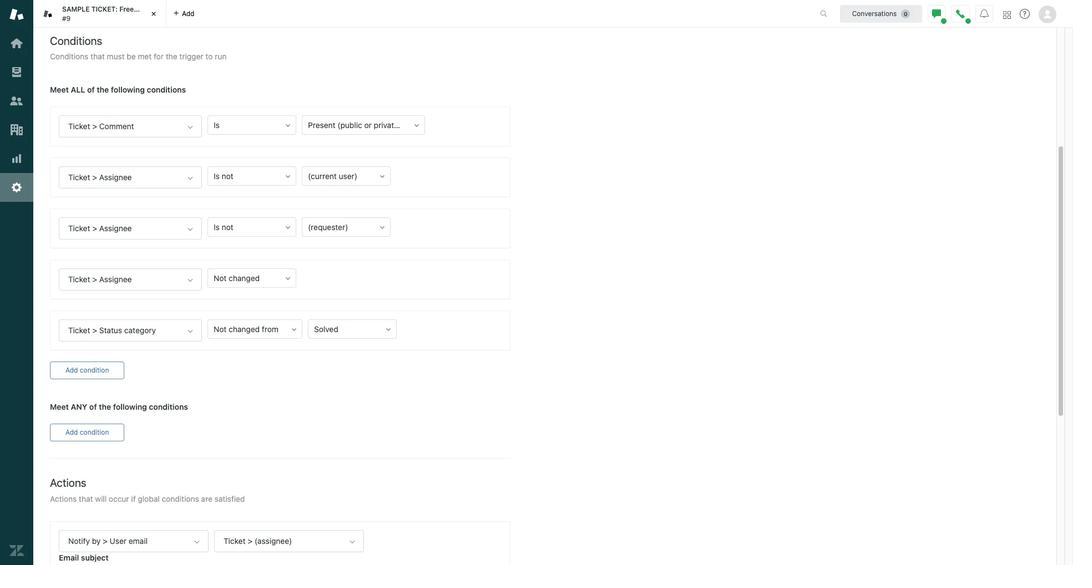 Task type: describe. For each thing, give the bounding box(es) containing it.
conversations
[[853, 9, 897, 17]]

tab containing sample ticket: free repair
[[33, 0, 167, 28]]

ticket:
[[91, 5, 118, 13]]

close image
[[148, 8, 159, 19]]

zendesk image
[[9, 544, 24, 558]]

add button
[[167, 0, 201, 27]]

views image
[[9, 65, 24, 79]]

sample
[[62, 5, 90, 13]]

customers image
[[9, 94, 24, 108]]

get started image
[[9, 36, 24, 51]]

repair
[[136, 5, 155, 13]]

conversations button
[[840, 5, 923, 22]]



Task type: vqa. For each thing, say whether or not it's contained in the screenshot.
Repair
yes



Task type: locate. For each thing, give the bounding box(es) containing it.
notifications image
[[980, 9, 989, 18]]

organizations image
[[9, 123, 24, 137]]

tabs tab list
[[33, 0, 809, 28]]

get help image
[[1020, 9, 1030, 19]]

button displays agent's chat status as online. image
[[933, 9, 942, 18]]

tab
[[33, 0, 167, 28]]

admin image
[[9, 180, 24, 195]]

free
[[119, 5, 134, 13]]

sample ticket: free repair #9
[[62, 5, 155, 22]]

main element
[[0, 0, 33, 566]]

add
[[182, 9, 195, 17]]

#9
[[62, 14, 71, 22]]

zendesk products image
[[1004, 11, 1011, 19]]

reporting image
[[9, 152, 24, 166]]

zendesk support image
[[9, 7, 24, 22]]



